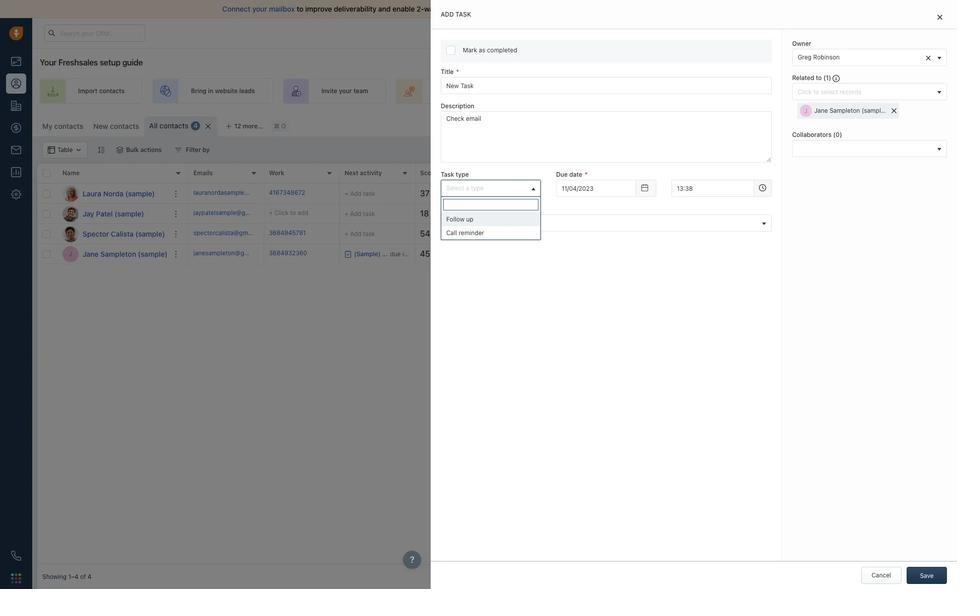 Task type: describe. For each thing, give the bounding box(es) containing it.
press space to select this row. row containing 18
[[188, 204, 952, 224]]

greg robinson for 37
[[583, 190, 625, 197]]

as
[[479, 46, 485, 54]]

acme inc (sample) link
[[722, 190, 775, 197]]

follow up
[[446, 216, 474, 223]]

sales
[[571, 169, 587, 177]]

to up 'follow up' 'option'
[[517, 190, 523, 197]]

greg robinson inside × "tab panel"
[[798, 53, 840, 61]]

connect your mailbox link
[[222, 5, 297, 13]]

45
[[420, 249, 430, 258]]

my
[[42, 122, 52, 130]]

row group containing laura norda (sample)
[[37, 184, 188, 264]]

select an outcome
[[446, 219, 499, 226]]

jay
[[83, 209, 94, 218]]

3684932360
[[269, 249, 307, 257]]

spectorcalista@gmail.com
[[193, 229, 268, 237]]

route leads to your team link
[[396, 79, 526, 104]]

filter by button
[[168, 142, 216, 159]]

a
[[466, 185, 469, 192]]

explore plans
[[767, 29, 806, 37]]

cancel button
[[861, 567, 902, 584]]

import contacts group
[[811, 116, 893, 134]]

guide
[[122, 58, 143, 67]]

sales owner
[[571, 169, 607, 177]]

container_wx8msf4aqz5i3rn1 image inside the bulk actions button
[[117, 147, 124, 154]]

s image
[[62, 226, 79, 242]]

to right 'mailbox'
[[297, 5, 303, 13]]

1–4
[[68, 574, 78, 581]]

4167348672 link
[[269, 188, 305, 199]]

o
[[281, 123, 286, 130]]

freshworks switcher image
[[11, 574, 21, 584]]

greg robinson for 54
[[583, 230, 625, 238]]

import for import contacts link
[[78, 87, 97, 95]]

select for select an outcome
[[446, 219, 464, 226]]

(sample) for spector calista (sample) link
[[135, 229, 165, 238]]

cancel
[[872, 572, 891, 579]]

import contacts button
[[811, 116, 876, 134]]

to down the 4167348672 link
[[290, 209, 296, 217]]

jane sampleton (sample) inside × "tab panel"
[[814, 107, 887, 115]]

work
[[269, 169, 284, 177]]

task for 54
[[363, 230, 375, 238]]

route
[[435, 87, 452, 95]]

emails
[[193, 169, 213, 177]]

call
[[446, 229, 457, 237]]

press space to select this row. row containing 45
[[188, 244, 952, 264]]

jane sampleton (sample) link
[[83, 249, 167, 259]]

acme
[[722, 190, 738, 197]]

0 vertical spatial of
[[457, 5, 463, 13]]

an
[[466, 219, 473, 226]]

click down the 4167348672 link
[[275, 209, 289, 217]]

add for 18
[[524, 210, 535, 218]]

bulk actions
[[126, 146, 162, 154]]

0 horizontal spatial 4
[[88, 574, 92, 581]]

laura norda (sample) link
[[83, 189, 155, 199]]

invite
[[321, 87, 337, 95]]

name row
[[37, 164, 188, 184]]

l image
[[62, 186, 79, 202]]

janesampleton@gmail.com link
[[193, 249, 270, 260]]

contacts right all
[[159, 121, 189, 130]]

×
[[925, 51, 931, 63]]

select an outcome button
[[441, 214, 772, 232]]

1 vertical spatial jane
[[83, 250, 99, 258]]

sequence
[[612, 87, 640, 95]]

⌘
[[274, 123, 280, 130]]

22
[[727, 29, 734, 36]]

e
[[722, 210, 726, 218]]

import contacts for the import contacts button at the right top
[[824, 121, 871, 128]]

sales inside create sales sequence link
[[595, 87, 610, 95]]

techcave
[[722, 230, 749, 238]]

select for select a type
[[446, 185, 464, 192]]

jaypatelsample@gmail.com + click to add
[[193, 209, 308, 217]]

add inside × "tab panel"
[[441, 11, 454, 18]]

phone image
[[11, 551, 21, 561]]

jay patel (sample) link
[[83, 209, 144, 219]]

+ click to add for 37
[[496, 190, 535, 197]]

press space to select this row. row containing 54
[[188, 224, 952, 244]]

+ click to add for 18
[[496, 210, 535, 218]]

name
[[62, 169, 80, 177]]

task type
[[441, 171, 469, 178]]

score
[[420, 169, 437, 177]]

2-
[[417, 5, 424, 13]]

press space to select this row. row containing spector calista (sample)
[[37, 224, 188, 244]]

Title text field
[[441, 77, 772, 94]]

explore
[[767, 29, 789, 37]]

(sample) for e corp (sample) link
[[743, 210, 768, 218]]

your right the invite
[[339, 87, 352, 95]]

improve
[[305, 5, 332, 13]]

0 vertical spatial )
[[829, 74, 831, 82]]

inc
[[740, 190, 749, 197]]

unqualified
[[658, 210, 690, 218]]

way
[[424, 5, 437, 13]]

1 team from the left
[[354, 87, 368, 95]]

qualified for 37
[[658, 190, 683, 197]]

acme inc (sample)
[[722, 190, 775, 197]]

reminder
[[459, 229, 484, 237]]

outcome
[[441, 205, 467, 213]]

showing 1–4 of 4
[[42, 574, 92, 581]]

your right set
[[727, 87, 740, 95]]

type inside dropdown button
[[471, 185, 484, 192]]

invite your team link
[[283, 79, 386, 104]]

greg for 37
[[583, 190, 597, 197]]

actions
[[140, 146, 162, 154]]

set up your sales pipeline
[[707, 87, 781, 95]]

spectorcalista@gmail.com 3684945781
[[193, 229, 306, 237]]

call reminder
[[446, 229, 484, 237]]

1 vertical spatial of
[[80, 574, 86, 581]]

4167348672
[[269, 189, 305, 196]]

18
[[420, 209, 429, 218]]

team inside 'link'
[[493, 87, 507, 95]]

activity
[[360, 169, 382, 177]]

× dialog
[[431, 0, 957, 589]]

set
[[707, 87, 716, 95]]

your left 'mailbox'
[[252, 5, 267, 13]]

click for 37
[[501, 190, 515, 197]]

description
[[441, 102, 474, 110]]

bring
[[191, 87, 206, 95]]

1 leads from the left
[[239, 87, 255, 95]]

import contacts link
[[40, 79, 143, 104]]

related to ( 1 )
[[792, 74, 833, 82]]

customize
[[752, 121, 783, 128]]

lauranordasample@gmail.com link
[[193, 188, 279, 199]]

(sample) for laura norda (sample) link
[[125, 189, 155, 198]]

title
[[441, 68, 454, 76]]

task for 18
[[363, 210, 375, 217]]

outcome
[[475, 219, 499, 226]]

greg for 18
[[583, 210, 597, 218]]

customize table button
[[736, 116, 806, 134]]

your inside 'link'
[[478, 87, 491, 95]]

up for follow
[[466, 216, 474, 223]]

contacts right new
[[110, 122, 139, 130]]

connect your mailbox to improve deliverability and enable 2-way sync of email conversations.
[[222, 5, 534, 13]]

+ add task for 37
[[345, 190, 375, 197]]

add for 37
[[524, 190, 535, 197]]

add for 18
[[350, 210, 361, 217]]

+ add task for 54
[[345, 230, 375, 238]]

deliverability
[[334, 5, 376, 13]]

leads inside 'link'
[[453, 87, 469, 95]]

call reminder option
[[441, 226, 541, 240]]

1 vertical spatial sampleton
[[100, 250, 136, 258]]

filter by
[[186, 146, 210, 154]]

select a type button
[[441, 180, 541, 197]]

send email image
[[857, 29, 865, 37]]

click for 18
[[501, 210, 515, 218]]

container_wx8msf4aqz5i3rn1 image
[[574, 190, 581, 197]]

connect
[[222, 5, 251, 13]]

your trial ends in 22 days
[[681, 29, 748, 36]]

e corp (sample)
[[722, 210, 768, 218]]

(sample) for jay patel (sample) link
[[115, 209, 144, 218]]



Task type: vqa. For each thing, say whether or not it's contained in the screenshot.
Select a type "DROPDOWN BUTTON"
yes



Task type: locate. For each thing, give the bounding box(es) containing it.
1 vertical spatial + add task
[[345, 210, 375, 217]]

sales inside set up your sales pipeline link
[[742, 87, 757, 95]]

my contacts button
[[37, 116, 88, 137], [42, 122, 83, 130]]

sampleton up the import contacts button at the right top
[[830, 107, 860, 115]]

task for 37
[[363, 190, 375, 197]]

1 horizontal spatial sales
[[742, 87, 757, 95]]

2 leads from the left
[[453, 87, 469, 95]]

0 vertical spatial import contacts
[[78, 87, 125, 95]]

up
[[718, 87, 725, 95], [466, 216, 474, 223]]

1 + add task from the top
[[345, 190, 375, 197]]

your left freshsales
[[40, 58, 57, 67]]

of
[[457, 5, 463, 13], [80, 574, 86, 581]]

sync
[[439, 5, 455, 13]]

cell
[[793, 184, 952, 204], [793, 204, 952, 224], [793, 224, 952, 244], [491, 244, 566, 264], [566, 244, 642, 264], [642, 244, 717, 264], [793, 244, 952, 264]]

0 vertical spatial 1
[[913, 24, 916, 32]]

) right related
[[829, 74, 831, 82]]

1 sales from the left
[[595, 87, 610, 95]]

completed
[[487, 46, 517, 54]]

1 qualified from the top
[[658, 190, 683, 197]]

2 row group from the left
[[188, 184, 952, 264]]

in inside bring in website leads link
[[208, 87, 213, 95]]

0 horizontal spatial )
[[829, 74, 831, 82]]

1 horizontal spatial import
[[824, 121, 844, 128]]

4 inside the all contacts 4
[[194, 122, 198, 130]]

2 select from the top
[[446, 219, 464, 226]]

1 vertical spatial j
[[69, 250, 72, 258]]

greg for 54
[[583, 230, 597, 238]]

1 horizontal spatial jane
[[814, 107, 828, 115]]

to inside × "tab panel"
[[816, 74, 822, 82]]

of right "1–4"
[[80, 574, 86, 581]]

(sample) inside jane sampleton (sample) link
[[138, 250, 167, 258]]

route leads to your team
[[435, 87, 507, 95]]

contacts down the setup
[[99, 87, 125, 95]]

import contacts inside button
[[824, 121, 871, 128]]

+ click to add down 'follow up' 'option'
[[496, 230, 535, 238]]

(sample) for jane sampleton (sample) link
[[138, 250, 167, 258]]

click
[[501, 190, 515, 197], [275, 209, 289, 217], [501, 210, 515, 218], [501, 230, 515, 238]]

(sample) inside jay patel (sample) link
[[115, 209, 144, 218]]

deal
[[861, 87, 873, 95]]

select inside button
[[446, 219, 464, 226]]

(sample) right inc
[[750, 190, 775, 197]]

new
[[93, 122, 108, 130]]

sales right create
[[595, 87, 610, 95]]

press space to select this row. row containing 37
[[188, 184, 952, 204]]

2 vertical spatial + add task
[[345, 230, 375, 238]]

1 horizontal spatial sampleton
[[830, 107, 860, 115]]

0 horizontal spatial import
[[78, 87, 97, 95]]

1 horizontal spatial jane sampleton (sample)
[[814, 107, 887, 115]]

corp
[[728, 210, 742, 218]]

press space to select this row. row
[[37, 184, 188, 204], [188, 184, 952, 204], [37, 204, 188, 224], [188, 204, 952, 224], [37, 224, 188, 244], [188, 224, 952, 244], [37, 244, 188, 264], [188, 244, 952, 264]]

1 horizontal spatial team
[[493, 87, 507, 95]]

37
[[420, 189, 430, 198]]

robinson inside × "tab panel"
[[813, 53, 840, 61]]

jaypatelsample@gmail.com
[[193, 209, 271, 217]]

1 link
[[903, 23, 919, 41]]

0 horizontal spatial in
[[208, 87, 213, 95]]

0 horizontal spatial jane
[[83, 250, 99, 258]]

1 horizontal spatial in
[[721, 29, 726, 36]]

spectorcalista@gmail.com link
[[193, 229, 268, 239]]

1 vertical spatial + click to add
[[496, 210, 535, 218]]

1 horizontal spatial 1
[[913, 24, 916, 32]]

+ click to add up 'follow up' 'option'
[[496, 190, 535, 197]]

mark as completed
[[463, 46, 517, 54]]

jane up the collaborators ( 0 )
[[814, 107, 828, 115]]

filter
[[186, 146, 201, 154]]

up right set
[[718, 87, 725, 95]]

greg inside × "tab panel"
[[798, 53, 812, 61]]

Search your CRM... text field
[[44, 25, 145, 42]]

0 vertical spatial in
[[721, 29, 726, 36]]

(sample) right calista in the left of the page
[[135, 229, 165, 238]]

(sample) up spector calista (sample)
[[115, 209, 144, 218]]

0 vertical spatial jane sampleton (sample)
[[814, 107, 887, 115]]

jane
[[814, 107, 828, 115], [83, 250, 99, 258]]

0 horizontal spatial (
[[824, 74, 826, 82]]

and
[[378, 5, 391, 13]]

up inside 'option'
[[466, 216, 474, 223]]

patel
[[96, 209, 113, 218]]

(sample) right norda
[[125, 189, 155, 198]]

lauranordasample@gmail.com
[[193, 189, 279, 196]]

ends
[[706, 29, 719, 36]]

robinson for 37
[[599, 190, 625, 197]]

1 vertical spatial 4
[[88, 574, 92, 581]]

of right sync
[[457, 5, 463, 13]]

j down s 'icon'
[[69, 250, 72, 258]]

)
[[829, 74, 831, 82], [840, 131, 842, 139]]

click up 'follow up' 'option'
[[501, 190, 515, 197]]

next activity
[[345, 169, 382, 177]]

phone element
[[6, 546, 26, 566]]

in right the 'bring' at top
[[208, 87, 213, 95]]

create sales sequence
[[574, 87, 640, 95]]

1 horizontal spatial )
[[840, 131, 842, 139]]

2 sales from the left
[[742, 87, 757, 95]]

1 vertical spatial select
[[446, 219, 464, 226]]

create
[[574, 87, 593, 95]]

0 horizontal spatial your
[[40, 58, 57, 67]]

import for the import contacts button at the right top
[[824, 121, 844, 128]]

list box
[[441, 213, 541, 240]]

0 vertical spatial + add task
[[345, 190, 375, 197]]

owner
[[589, 169, 607, 177]]

robinson for 54
[[599, 230, 625, 238]]

type
[[456, 171, 469, 178], [471, 185, 484, 192]]

jane sampleton (sample) down spector calista (sample) link
[[83, 250, 167, 258]]

add for 37
[[350, 190, 361, 197]]

j up the collaborators
[[804, 107, 808, 115]]

your down the as
[[478, 87, 491, 95]]

jane sampleton (sample) up import contacts group
[[814, 107, 887, 115]]

select inside dropdown button
[[446, 185, 464, 192]]

+ add task
[[345, 190, 375, 197], [345, 210, 375, 217], [345, 230, 375, 238]]

+ click to add up outcome
[[496, 210, 535, 218]]

import contacts up "0"
[[824, 121, 871, 128]]

+ click to add for 54
[[496, 230, 535, 238]]

1 horizontal spatial type
[[471, 185, 484, 192]]

laura norda (sample)
[[83, 189, 155, 198]]

contacts right my
[[54, 122, 83, 130]]

qualified up unqualified
[[658, 190, 683, 197]]

1 horizontal spatial import contacts
[[824, 121, 871, 128]]

press space to select this row. row containing jane sampleton (sample)
[[37, 244, 188, 264]]

more...
[[243, 122, 263, 130]]

date
[[569, 171, 582, 178]]

0 vertical spatial import
[[78, 87, 97, 95]]

explore plans link
[[761, 27, 812, 39]]

0 vertical spatial j
[[804, 107, 808, 115]]

my contacts
[[42, 122, 83, 130]]

team
[[354, 87, 368, 95], [493, 87, 507, 95]]

Start typing the details about the task… text field
[[441, 111, 772, 163]]

sampleton inside × "tab panel"
[[830, 107, 860, 115]]

j image
[[62, 206, 79, 222]]

1
[[913, 24, 916, 32], [826, 74, 829, 82]]

1 vertical spatial import
[[824, 121, 844, 128]]

showing
[[42, 574, 67, 581]]

due
[[556, 171, 568, 178]]

team down completed
[[493, 87, 507, 95]]

plans
[[790, 29, 806, 37]]

1 + click to add from the top
[[496, 190, 535, 197]]

click up call reminder option
[[501, 210, 515, 218]]

0 horizontal spatial j
[[69, 250, 72, 258]]

None search field
[[443, 199, 538, 211]]

add down the 4167348672 link
[[298, 209, 308, 217]]

None text field
[[671, 180, 754, 197]]

type up select a type on the top of page
[[456, 171, 469, 178]]

list box containing follow up
[[441, 213, 541, 240]]

1 horizontal spatial your
[[681, 29, 693, 36]]

import up "0"
[[824, 121, 844, 128]]

0 vertical spatial qualified
[[658, 190, 683, 197]]

4 right "1–4"
[[88, 574, 92, 581]]

leads
[[239, 87, 255, 95], [453, 87, 469, 95]]

select left a
[[446, 185, 464, 192]]

container_wx8msf4aqz5i3rn1 image
[[117, 147, 124, 154], [175, 147, 182, 154], [574, 210, 581, 217], [574, 230, 581, 238], [345, 251, 352, 258]]

add up call reminder option
[[524, 210, 535, 218]]

Click to select records search field
[[795, 87, 934, 97]]

sampleton down calista in the left of the page
[[100, 250, 136, 258]]

qualified for 54
[[658, 230, 683, 238]]

0 horizontal spatial leads
[[239, 87, 255, 95]]

(sample) inside spector calista (sample) link
[[135, 229, 165, 238]]

12
[[234, 122, 241, 130]]

3 + add task from the top
[[345, 230, 375, 238]]

click for 54
[[501, 230, 515, 238]]

1 vertical spatial (
[[833, 131, 836, 139]]

1 horizontal spatial of
[[457, 5, 463, 13]]

select
[[446, 185, 464, 192], [446, 219, 464, 226]]

save
[[920, 572, 934, 580]]

× tab panel
[[431, 0, 957, 589]]

2 + add task from the top
[[345, 210, 375, 217]]

0 horizontal spatial import contacts
[[78, 87, 125, 95]]

all contacts link
[[149, 121, 189, 131]]

0 horizontal spatial sales
[[595, 87, 610, 95]]

1 horizontal spatial j
[[804, 107, 808, 115]]

( right the collaborators
[[833, 131, 836, 139]]

j inside × "tab panel"
[[804, 107, 808, 115]]

0 horizontal spatial jane sampleton (sample)
[[83, 250, 167, 258]]

grid containing 37
[[37, 163, 952, 565]]

import contacts down the setup
[[78, 87, 125, 95]]

list box inside × "tab panel"
[[441, 213, 541, 240]]

0 vertical spatial (
[[824, 74, 826, 82]]

2 + click to add from the top
[[496, 210, 535, 218]]

0 vertical spatial sampleton
[[830, 107, 860, 115]]

) right the collaborators
[[840, 131, 842, 139]]

row group
[[37, 184, 188, 264], [188, 184, 952, 264]]

0 vertical spatial type
[[456, 171, 469, 178]]

(sample) down spector calista (sample) link
[[138, 250, 167, 258]]

to inside 'link'
[[471, 87, 477, 95]]

container_wx8msf4aqz5i3rn1 image inside filter by button
[[175, 147, 182, 154]]

0 horizontal spatial up
[[466, 216, 474, 223]]

(sample) inside × "tab panel"
[[862, 107, 887, 115]]

freshsales
[[58, 58, 98, 67]]

0 horizontal spatial of
[[80, 574, 86, 581]]

to up call reminder option
[[517, 210, 523, 218]]

0 horizontal spatial type
[[456, 171, 469, 178]]

add for 54
[[350, 230, 361, 238]]

import contacts for import contacts link
[[78, 87, 125, 95]]

new contacts
[[93, 122, 139, 130]]

related
[[792, 74, 814, 82]]

grid
[[37, 163, 952, 565]]

4 up filter by
[[194, 122, 198, 130]]

trial
[[695, 29, 705, 36]]

to up 'description'
[[471, 87, 477, 95]]

1 vertical spatial )
[[840, 131, 842, 139]]

greg robinson
[[798, 53, 840, 61], [583, 190, 625, 197], [583, 210, 625, 218], [583, 230, 625, 238]]

sales left pipeline
[[742, 87, 757, 95]]

collaborators
[[792, 131, 832, 139]]

greg robinson for 18
[[583, 210, 625, 218]]

all contacts 4
[[149, 121, 198, 130]]

follow up option
[[441, 213, 541, 226]]

select up call
[[446, 219, 464, 226]]

1 vertical spatial up
[[466, 216, 474, 223]]

0 horizontal spatial 1
[[826, 74, 829, 82]]

import inside button
[[824, 121, 844, 128]]

jaypatelsample@gmail.com link
[[193, 208, 271, 219]]

jane inside × "tab panel"
[[814, 107, 828, 115]]

your
[[681, 29, 693, 36], [40, 58, 57, 67]]

pipeline
[[758, 87, 781, 95]]

1 vertical spatial type
[[471, 185, 484, 192]]

press space to select this row. row containing jay patel (sample)
[[37, 204, 188, 224]]

to down 'follow up' 'option'
[[517, 230, 523, 238]]

laura
[[83, 189, 101, 198]]

-- text field
[[556, 180, 636, 197]]

follow
[[446, 216, 465, 223]]

(sample) right corp
[[743, 210, 768, 218]]

setup
[[100, 58, 120, 67]]

2 team from the left
[[493, 87, 507, 95]]

( right related
[[824, 74, 826, 82]]

1 vertical spatial in
[[208, 87, 213, 95]]

add down 'follow up' 'option'
[[524, 230, 535, 238]]

1 horizontal spatial up
[[718, 87, 725, 95]]

1 vertical spatial your
[[40, 58, 57, 67]]

sales
[[595, 87, 610, 95], [742, 87, 757, 95]]

create sales sequence link
[[536, 79, 658, 104]]

press space to select this row. row containing laura norda (sample)
[[37, 184, 188, 204]]

0 vertical spatial jane
[[814, 107, 828, 115]]

1 vertical spatial import contacts
[[824, 121, 871, 128]]

1 horizontal spatial 4
[[194, 122, 198, 130]]

jane down spector
[[83, 250, 99, 258]]

up for set
[[718, 87, 725, 95]]

sampleton
[[830, 107, 860, 115], [100, 250, 136, 258]]

1 select from the top
[[446, 185, 464, 192]]

spector calista (sample) link
[[83, 229, 165, 239]]

0 vertical spatial select
[[446, 185, 464, 192]]

1 horizontal spatial (
[[833, 131, 836, 139]]

(sample) inside laura norda (sample) link
[[125, 189, 155, 198]]

2 qualified from the top
[[658, 230, 683, 238]]

due date
[[556, 171, 582, 178]]

contacts inside button
[[845, 121, 871, 128]]

bulk
[[126, 146, 139, 154]]

add task
[[441, 11, 471, 18]]

(sample)
[[862, 107, 887, 115], [125, 189, 155, 198], [750, 190, 775, 197], [115, 209, 144, 218], [743, 210, 768, 218], [135, 229, 165, 238], [751, 230, 776, 238], [138, 250, 167, 258]]

up up the reminder
[[466, 216, 474, 223]]

0 vertical spatial up
[[718, 87, 725, 95]]

your for your freshsales setup guide
[[40, 58, 57, 67]]

janesampleton@gmail.com
[[193, 249, 270, 257]]

import down your freshsales setup guide at the top left of page
[[78, 87, 97, 95]]

(sample) down e corp (sample) link
[[751, 230, 776, 238]]

(sample) down deal
[[862, 107, 887, 115]]

qualified down unqualified
[[658, 230, 683, 238]]

1 inside × "tab panel"
[[826, 74, 829, 82]]

team right the invite
[[354, 87, 368, 95]]

save button
[[907, 567, 947, 584]]

2 vertical spatial + click to add
[[496, 230, 535, 238]]

leads right the website
[[239, 87, 255, 95]]

task inside × "tab panel"
[[456, 11, 471, 18]]

your for your trial ends in 22 days
[[681, 29, 693, 36]]

3 + click to add from the top
[[496, 230, 535, 238]]

in left 22
[[721, 29, 726, 36]]

1 horizontal spatial leads
[[453, 87, 469, 95]]

(sample) for acme inc (sample) link
[[750, 190, 775, 197]]

row group containing 37
[[188, 184, 952, 264]]

click down 'follow up' 'option'
[[501, 230, 515, 238]]

add for 54
[[524, 230, 535, 238]]

close image
[[938, 14, 943, 20]]

add up 'follow up' 'option'
[[524, 190, 535, 197]]

0 vertical spatial your
[[681, 29, 693, 36]]

0 vertical spatial 4
[[194, 122, 198, 130]]

contacts
[[99, 87, 125, 95], [845, 121, 871, 128], [159, 121, 189, 130], [54, 122, 83, 130], [110, 122, 139, 130]]

spector
[[83, 229, 109, 238]]

+ add task for 18
[[345, 210, 375, 217]]

1 vertical spatial 1
[[826, 74, 829, 82]]

your left the trial
[[681, 29, 693, 36]]

contacts down click to select records search box at the top right of page
[[845, 121, 871, 128]]

1 row group from the left
[[37, 184, 188, 264]]

1 vertical spatial jane sampleton (sample)
[[83, 250, 167, 258]]

1 vertical spatial qualified
[[658, 230, 683, 238]]

to right related
[[816, 74, 822, 82]]

0 horizontal spatial team
[[354, 87, 368, 95]]

type right a
[[471, 185, 484, 192]]

leads up 'description'
[[453, 87, 469, 95]]

robinson for 18
[[599, 210, 625, 218]]

0 vertical spatial + click to add
[[496, 190, 535, 197]]

0 horizontal spatial sampleton
[[100, 250, 136, 258]]

bring in website leads
[[191, 87, 255, 95]]



